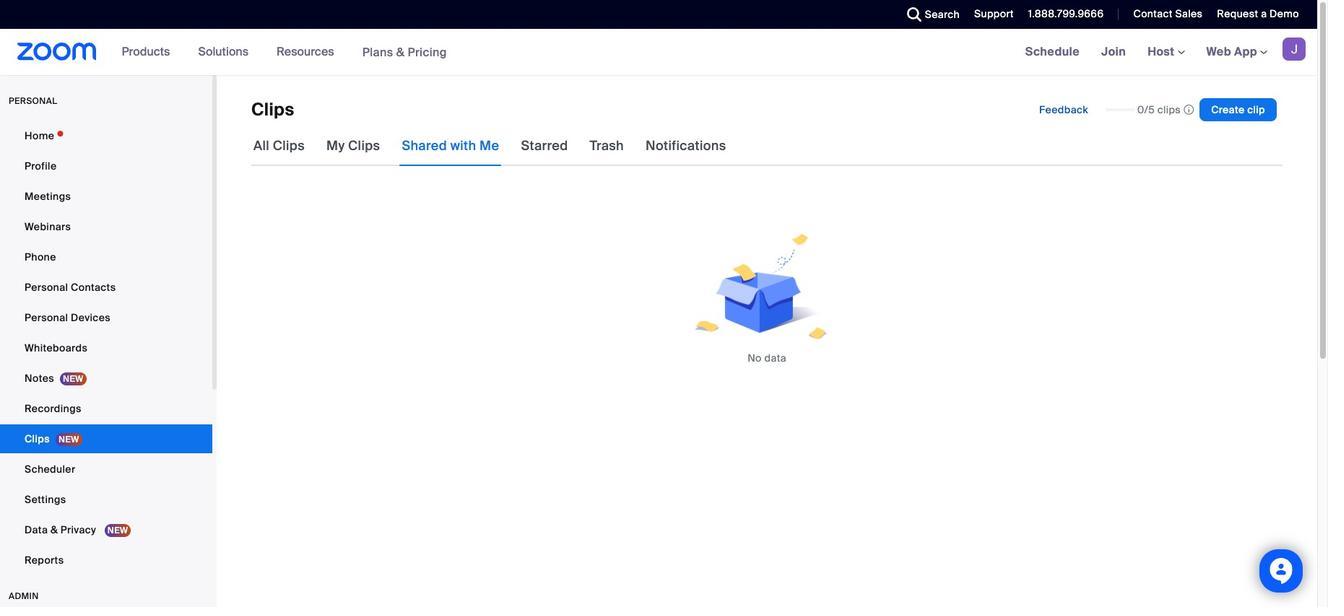 Task type: locate. For each thing, give the bounding box(es) containing it.
phone
[[25, 251, 56, 264]]

0 vertical spatial personal
[[25, 281, 68, 294]]

personal
[[25, 281, 68, 294], [25, 311, 68, 324]]

banner
[[0, 29, 1318, 76]]

personal inside personal contacts link
[[25, 281, 68, 294]]

1 vertical spatial &
[[51, 524, 58, 537]]

support link
[[964, 0, 1018, 29], [975, 7, 1014, 20]]

resources
[[277, 44, 334, 59]]

reports link
[[0, 546, 212, 575]]

contact
[[1134, 7, 1173, 20]]

& for pricing
[[397, 44, 405, 60]]

trash tab
[[588, 126, 627, 166]]

clips inside "personal menu" menu
[[25, 433, 50, 446]]

host button
[[1148, 44, 1186, 59]]

all clips tab
[[251, 126, 307, 166]]

& right data
[[51, 524, 58, 537]]

demo
[[1271, 7, 1300, 20]]

2 personal from the top
[[25, 311, 68, 324]]

contacts
[[71, 281, 116, 294]]

clips right my
[[348, 137, 380, 155]]

contact sales link
[[1123, 0, 1207, 29], [1134, 7, 1203, 20]]

create
[[1212, 103, 1245, 116]]

1 vertical spatial personal
[[25, 311, 68, 324]]

clips up scheduler
[[25, 433, 50, 446]]

personal contacts
[[25, 281, 116, 294]]

clips
[[251, 98, 294, 121], [273, 137, 305, 155], [348, 137, 380, 155], [25, 433, 50, 446]]

my clips
[[327, 137, 380, 155]]

request a demo
[[1218, 7, 1300, 20]]

feedback button
[[1028, 98, 1101, 121]]

0/5 clips application
[[1106, 103, 1195, 117]]

personal down phone
[[25, 281, 68, 294]]

data & privacy
[[25, 524, 99, 537]]

data
[[25, 524, 48, 537]]

clips right all on the left top of page
[[273, 137, 305, 155]]

webinars link
[[0, 212, 212, 241]]

schedule link
[[1015, 29, 1091, 75]]

starred tab
[[519, 126, 571, 166]]

create clip
[[1212, 103, 1266, 116]]

plans & pricing link
[[363, 44, 447, 60], [363, 44, 447, 60]]

meetings navigation
[[1015, 29, 1318, 76]]

web app button
[[1207, 44, 1268, 59]]

meetings
[[25, 190, 71, 203]]

1 personal from the top
[[25, 281, 68, 294]]

search
[[926, 8, 960, 21]]

0/5 clips
[[1138, 103, 1182, 116]]

personal for personal contacts
[[25, 281, 68, 294]]

feedback
[[1040, 103, 1089, 116]]

search button
[[897, 0, 964, 29]]

1.888.799.9666 button
[[1018, 0, 1108, 29], [1029, 7, 1105, 20]]

profile picture image
[[1283, 38, 1307, 61]]

clips
[[1158, 103, 1182, 116]]

whiteboards
[[25, 342, 88, 355]]

& inside data & privacy link
[[51, 524, 58, 537]]

& inside product information "navigation"
[[397, 44, 405, 60]]

all clips
[[254, 137, 305, 155]]

clips inside tab
[[348, 137, 380, 155]]

request a demo link
[[1207, 0, 1318, 29], [1218, 7, 1300, 20]]

recordings link
[[0, 395, 212, 423]]

personal for personal devices
[[25, 311, 68, 324]]

& for privacy
[[51, 524, 58, 537]]

no data
[[748, 352, 787, 365]]

1 horizontal spatial &
[[397, 44, 405, 60]]

with
[[451, 137, 477, 155]]

notes link
[[0, 364, 212, 393]]

& right plans
[[397, 44, 405, 60]]

join
[[1102, 44, 1127, 59]]

webinars
[[25, 220, 71, 233]]

meetings link
[[0, 182, 212, 211]]

app
[[1235, 44, 1258, 59]]

pricing
[[408, 44, 447, 60]]

0 vertical spatial &
[[397, 44, 405, 60]]

&
[[397, 44, 405, 60], [51, 524, 58, 537]]

shared with me tab
[[400, 126, 502, 166]]

plans
[[363, 44, 394, 60]]

personal up whiteboards
[[25, 311, 68, 324]]

whiteboards link
[[0, 334, 212, 363]]

privacy
[[61, 524, 96, 537]]

solutions
[[198, 44, 249, 59]]

personal devices
[[25, 311, 111, 324]]

devices
[[71, 311, 111, 324]]

zoom logo image
[[17, 43, 97, 61]]

host
[[1148, 44, 1178, 59]]

notifications
[[646, 137, 727, 155]]

recordings
[[25, 403, 81, 416]]

personal devices link
[[0, 304, 212, 332]]

home link
[[0, 121, 212, 150]]

personal inside personal devices link
[[25, 311, 68, 324]]

sales
[[1176, 7, 1203, 20]]

0 horizontal spatial &
[[51, 524, 58, 537]]

data & privacy link
[[0, 516, 212, 545]]

my
[[327, 137, 345, 155]]



Task type: vqa. For each thing, say whether or not it's contained in the screenshot.
Feedback
yes



Task type: describe. For each thing, give the bounding box(es) containing it.
all
[[254, 137, 270, 155]]

product information navigation
[[111, 29, 458, 76]]

scheduler link
[[0, 455, 212, 484]]

shared with me
[[402, 137, 500, 155]]

tabs of clips tab list
[[251, 126, 729, 166]]

clips up the all clips
[[251, 98, 294, 121]]

personal
[[9, 95, 57, 107]]

profile link
[[0, 152, 212, 181]]

admin
[[9, 591, 39, 603]]

plans & pricing
[[363, 44, 447, 60]]

personal contacts link
[[0, 273, 212, 302]]

web app
[[1207, 44, 1258, 59]]

personal menu menu
[[0, 121, 212, 577]]

banner containing products
[[0, 29, 1318, 76]]

no
[[748, 352, 762, 365]]

shared
[[402, 137, 447, 155]]

settings
[[25, 494, 66, 507]]

web
[[1207, 44, 1232, 59]]

data
[[765, 352, 787, 365]]

clips link
[[0, 425, 212, 454]]

starred
[[521, 137, 568, 155]]

clip
[[1248, 103, 1266, 116]]

notes
[[25, 372, 54, 385]]

resources button
[[277, 29, 341, 75]]

settings link
[[0, 486, 212, 515]]

support
[[975, 7, 1014, 20]]

schedule
[[1026, 44, 1080, 59]]

phone link
[[0, 243, 212, 272]]

trash
[[590, 137, 624, 155]]

me
[[480, 137, 500, 155]]

home
[[25, 129, 54, 142]]

1.888.799.9666
[[1029, 7, 1105, 20]]

request
[[1218, 7, 1259, 20]]

create clip button
[[1200, 98, 1278, 121]]

contact sales
[[1134, 7, 1203, 20]]

clips inside tab
[[273, 137, 305, 155]]

my clips tab
[[324, 126, 383, 166]]

reports
[[25, 554, 64, 567]]

solutions button
[[198, 29, 255, 75]]

a
[[1262, 7, 1268, 20]]

0/5
[[1138, 103, 1156, 116]]

join link
[[1091, 29, 1138, 75]]

products button
[[122, 29, 177, 75]]

products
[[122, 44, 170, 59]]

scheduler
[[25, 463, 75, 476]]

profile
[[25, 160, 57, 173]]



